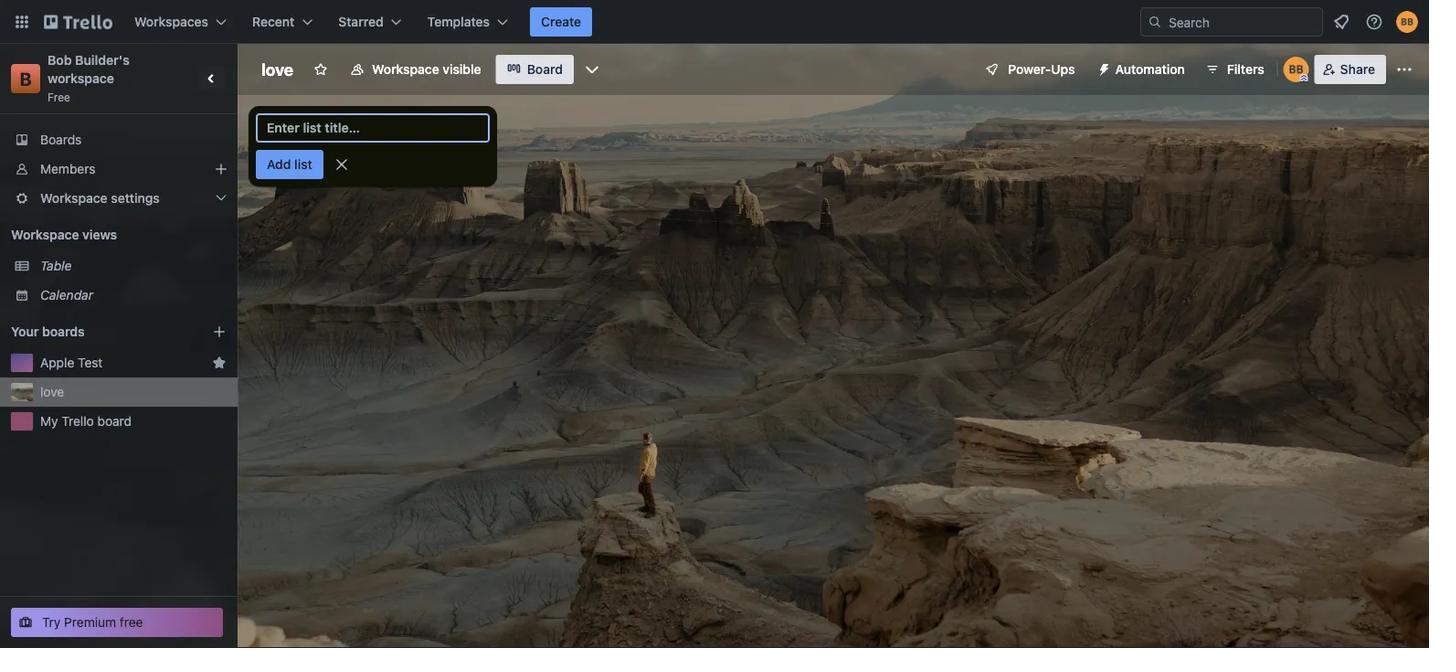 Task type: locate. For each thing, give the bounding box(es) containing it.
workspace visible
[[372, 62, 481, 77]]

workspace left visible at the left top of page
[[372, 62, 439, 77]]

b link
[[11, 64, 40, 93]]

love inside board name text field
[[261, 59, 294, 79]]

workspace for workspace settings
[[40, 191, 108, 206]]

settings
[[111, 191, 160, 206]]

templates button
[[417, 7, 519, 37]]

test
[[78, 355, 103, 370]]

1 horizontal spatial love
[[261, 59, 294, 79]]

ups
[[1052, 62, 1076, 77]]

starred button
[[328, 7, 413, 37]]

0 horizontal spatial love
[[40, 384, 64, 399]]

recent button
[[241, 7, 324, 37]]

Board name text field
[[252, 55, 303, 84]]

workspaces button
[[123, 7, 238, 37]]

automation button
[[1090, 55, 1196, 84]]

bob builder (bobbuilder40) image
[[1397, 11, 1419, 33]]

this member is an admin of this board. image
[[1301, 74, 1309, 82]]

workspace up table
[[11, 227, 79, 242]]

workspace for workspace views
[[11, 227, 79, 242]]

power-ups
[[1009, 62, 1076, 77]]

Enter list title… text field
[[256, 113, 490, 143]]

workspace
[[48, 71, 114, 86]]

add board image
[[212, 325, 227, 339]]

recent
[[252, 14, 295, 29]]

1 vertical spatial workspace
[[40, 191, 108, 206]]

love left star or unstar board "image"
[[261, 59, 294, 79]]

love up my
[[40, 384, 64, 399]]

2 vertical spatial workspace
[[11, 227, 79, 242]]

free
[[120, 615, 143, 630]]

try premium free button
[[11, 608, 223, 637]]

sm image
[[1090, 55, 1116, 80]]

create button
[[530, 7, 593, 37]]

workspace inside dropdown button
[[40, 191, 108, 206]]

board
[[97, 414, 132, 429]]

starred icon image
[[212, 356, 227, 370]]

workspace
[[372, 62, 439, 77], [40, 191, 108, 206], [11, 227, 79, 242]]

workspaces
[[134, 14, 208, 29]]

bob builder (bobbuilder40) image
[[1284, 57, 1310, 82]]

table link
[[40, 257, 227, 275]]

show menu image
[[1396, 60, 1414, 79]]

your boards
[[11, 324, 85, 339]]

0 vertical spatial love
[[261, 59, 294, 79]]

1 vertical spatial love
[[40, 384, 64, 399]]

power-ups button
[[972, 55, 1087, 84]]

list
[[294, 157, 312, 172]]

board
[[527, 62, 563, 77]]

0 vertical spatial workspace
[[372, 62, 439, 77]]

boards
[[40, 132, 82, 147]]

workspace for workspace visible
[[372, 62, 439, 77]]

boards link
[[0, 125, 238, 154]]

apple test link
[[40, 354, 205, 372]]

share
[[1341, 62, 1376, 77]]

members link
[[0, 154, 238, 184]]

workspace inside button
[[372, 62, 439, 77]]

try premium free
[[42, 615, 143, 630]]

love
[[261, 59, 294, 79], [40, 384, 64, 399]]

star or unstar board image
[[314, 62, 328, 77]]

workspace down members
[[40, 191, 108, 206]]

b
[[20, 68, 32, 89]]



Task type: vqa. For each thing, say whether or not it's contained in the screenshot.
the top Members "link"
no



Task type: describe. For each thing, give the bounding box(es) containing it.
table
[[40, 258, 72, 273]]

back to home image
[[44, 7, 112, 37]]

create
[[541, 14, 582, 29]]

Search field
[[1163, 8, 1323, 36]]

calendar
[[40, 288, 93, 303]]

my
[[40, 414, 58, 429]]

cancel list editing image
[[333, 155, 351, 174]]

love link
[[40, 383, 227, 401]]

0 notifications image
[[1331, 11, 1353, 33]]

your
[[11, 324, 39, 339]]

love inside 'link'
[[40, 384, 64, 399]]

premium
[[64, 615, 116, 630]]

add list button
[[256, 150, 323, 179]]

boards
[[42, 324, 85, 339]]

apple
[[40, 355, 74, 370]]

workspace navigation collapse icon image
[[199, 66, 225, 91]]

add
[[267, 157, 291, 172]]

starred
[[339, 14, 384, 29]]

bob builder's workspace free
[[48, 53, 133, 103]]

calendar link
[[40, 286, 227, 304]]

workspace settings
[[40, 191, 160, 206]]

your boards with 3 items element
[[11, 321, 185, 343]]

workspace visible button
[[339, 55, 492, 84]]

bob
[[48, 53, 72, 68]]

my trello board link
[[40, 412, 227, 431]]

board link
[[496, 55, 574, 84]]

my trello board
[[40, 414, 132, 429]]

free
[[48, 91, 70, 103]]

apple test
[[40, 355, 103, 370]]

power-
[[1009, 62, 1052, 77]]

views
[[82, 227, 117, 242]]

customize views image
[[583, 60, 601, 79]]

automation
[[1116, 62, 1185, 77]]

filters
[[1228, 62, 1265, 77]]

filters button
[[1200, 55, 1270, 84]]

members
[[40, 161, 96, 176]]

try
[[42, 615, 61, 630]]

search image
[[1148, 15, 1163, 29]]

primary element
[[0, 0, 1430, 44]]

bob builder's workspace link
[[48, 53, 133, 86]]

builder's
[[75, 53, 130, 68]]

workspace settings button
[[0, 184, 238, 213]]

trello
[[62, 414, 94, 429]]

open information menu image
[[1366, 13, 1384, 31]]

templates
[[428, 14, 490, 29]]

workspace views
[[11, 227, 117, 242]]

visible
[[443, 62, 481, 77]]

add list
[[267, 157, 312, 172]]

share button
[[1315, 55, 1387, 84]]



